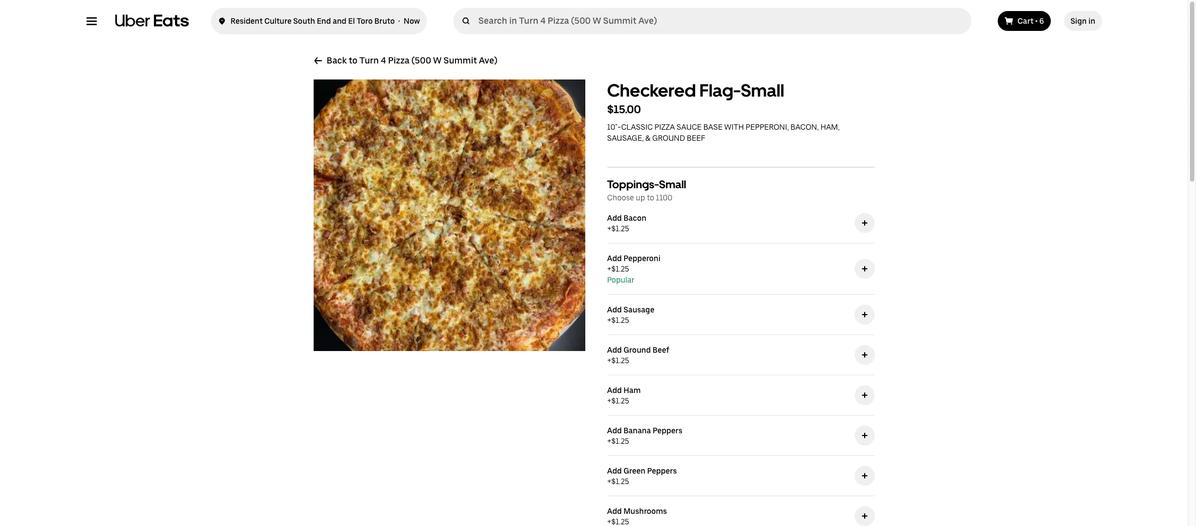 Task type: vqa. For each thing, say whether or not it's contained in the screenshot.
ADD MUSHROOMS
yes



Task type: locate. For each thing, give the bounding box(es) containing it.
1100
[[656, 193, 673, 202]]

to
[[349, 55, 358, 66], [647, 193, 654, 202]]

+ up "add mushrooms"
[[607, 477, 612, 486]]

5 + from the top
[[607, 397, 612, 405]]

banana
[[624, 426, 651, 435]]

$1.25 inside add ground beef + $1.25
[[612, 356, 629, 365]]

ground
[[624, 346, 651, 355]]

uber eats home image
[[115, 14, 189, 28]]

to right up
[[647, 193, 654, 202]]

0 horizontal spatial to
[[349, 55, 358, 66]]

0 horizontal spatial •
[[398, 17, 400, 25]]

•
[[398, 17, 400, 25], [1036, 17, 1038, 25]]

classic
[[621, 123, 653, 131]]

peppers right banana
[[653, 426, 683, 435]]

1 horizontal spatial to
[[647, 193, 654, 202]]

add up popular on the right bottom of the page
[[607, 254, 622, 263]]

in
[[1089, 17, 1096, 25]]

$1.25 down bacon
[[612, 224, 629, 233]]

small up 1100
[[659, 178, 687, 191]]

+ up popular on the right bottom of the page
[[607, 265, 612, 273]]

add inside add ground beef + $1.25
[[607, 346, 622, 355]]

5 add from the top
[[607, 386, 622, 395]]

peppers for add banana peppers
[[653, 426, 683, 435]]

1 vertical spatial to
[[647, 193, 654, 202]]

0 vertical spatial small
[[741, 80, 785, 101]]

now
[[404, 17, 420, 25]]

add left mushrooms
[[607, 507, 622, 516]]

add for add banana peppers + $1.25
[[607, 426, 622, 435]]

5 $1.25 from the top
[[612, 397, 629, 405]]

1 vertical spatial peppers
[[647, 467, 677, 476]]

+ down the choose
[[607, 224, 612, 233]]

add for add ham + $1.25
[[607, 386, 622, 395]]

add
[[607, 214, 622, 223], [607, 254, 622, 263], [607, 305, 622, 314], [607, 346, 622, 355], [607, 386, 622, 395], [607, 426, 622, 435], [607, 467, 622, 476], [607, 507, 622, 516]]

summit
[[444, 55, 477, 66]]

$1.25
[[612, 224, 629, 233], [612, 265, 629, 273], [612, 316, 629, 325], [612, 356, 629, 365], [612, 397, 629, 405], [612, 437, 629, 446], [612, 477, 629, 486]]

1 + from the top
[[607, 224, 612, 233]]

add inside add bacon + $1.25
[[607, 214, 622, 223]]

$1.25 up popular on the right bottom of the page
[[612, 265, 629, 273]]

2 add from the top
[[607, 254, 622, 263]]

main navigation menu image
[[86, 15, 97, 27]]

$1.25 inside the add banana peppers + $1.25
[[612, 437, 629, 446]]

+
[[607, 224, 612, 233], [607, 265, 612, 273], [607, 316, 612, 325], [607, 356, 612, 365], [607, 397, 612, 405], [607, 437, 612, 446], [607, 477, 612, 486]]

up
[[636, 193, 645, 202]]

7 add from the top
[[607, 467, 622, 476]]

sign in link
[[1064, 11, 1102, 31]]

sausage,
[[607, 134, 644, 143]]

(500
[[412, 55, 431, 66]]

1 horizontal spatial •
[[1036, 17, 1038, 25]]

green
[[624, 467, 646, 476]]

4 $1.25 from the top
[[612, 356, 629, 365]]

2 $1.25 from the top
[[612, 265, 629, 273]]

bacon,
[[791, 123, 819, 131]]

4 add from the top
[[607, 346, 622, 355]]

small inside checkered flag-small $15.00
[[741, 80, 785, 101]]

culture
[[264, 17, 292, 25]]

add left the green
[[607, 467, 622, 476]]

0 vertical spatial to
[[349, 55, 358, 66]]

1 $1.25 from the top
[[612, 224, 629, 233]]

1 horizontal spatial small
[[741, 80, 785, 101]]

add green peppers + $1.25
[[607, 467, 677, 486]]

peppers right the green
[[647, 467, 677, 476]]

add left sausage
[[607, 305, 622, 314]]

add left banana
[[607, 426, 622, 435]]

$1.25 down banana
[[612, 437, 629, 446]]

10"-classic pizza sauce base with pepperoni, bacon, ham, sausage, & ground beef
[[607, 123, 840, 143]]

$1.25 down the green
[[612, 477, 629, 486]]

popular
[[607, 276, 635, 285]]

w
[[433, 55, 442, 66]]

1 vertical spatial small
[[659, 178, 687, 191]]

add left ham
[[607, 386, 622, 395]]

2 + from the top
[[607, 265, 612, 273]]

ham,
[[821, 123, 840, 131]]

0 horizontal spatial small
[[659, 178, 687, 191]]

+ inside add bacon + $1.25
[[607, 224, 612, 233]]

resident
[[231, 17, 263, 25]]

to inside 'back to turn 4 pizza (500 w summit ave)' link
[[349, 55, 358, 66]]

add inside add pepperoni + $1.25 popular
[[607, 254, 622, 263]]

7 $1.25 from the top
[[612, 477, 629, 486]]

cart • 6
[[1018, 17, 1045, 25]]

add inside add sausage + $1.25
[[607, 305, 622, 314]]

south
[[293, 17, 315, 25]]

peppers inside the add banana peppers + $1.25
[[653, 426, 683, 435]]

$1.25 down ham
[[612, 397, 629, 405]]

peppers inside "add green peppers + $1.25"
[[647, 467, 677, 476]]

7 + from the top
[[607, 477, 612, 486]]

sign
[[1071, 17, 1087, 25]]

base
[[704, 123, 723, 131]]

$1.25 down ground
[[612, 356, 629, 365]]

6 $1.25 from the top
[[612, 437, 629, 446]]

3 $1.25 from the top
[[612, 316, 629, 325]]

add banana peppers + $1.25
[[607, 426, 683, 446]]

$1.25 inside add ham + $1.25
[[612, 397, 629, 405]]

+ inside add ground beef + $1.25
[[607, 356, 612, 365]]

ground
[[653, 134, 685, 143]]

• left the 6
[[1036, 17, 1038, 25]]

6 add from the top
[[607, 426, 622, 435]]

small
[[741, 80, 785, 101], [659, 178, 687, 191]]

+ up the add banana peppers + $1.25
[[607, 397, 612, 405]]

$1.25 down sausage
[[612, 316, 629, 325]]

add inside the add banana peppers + $1.25
[[607, 426, 622, 435]]

+ inside add sausage + $1.25
[[607, 316, 612, 325]]

choose
[[607, 193, 634, 202]]

4 + from the top
[[607, 356, 612, 365]]

peppers
[[653, 426, 683, 435], [647, 467, 677, 476]]

small up pepperoni,
[[741, 80, 785, 101]]

4
[[381, 55, 386, 66]]

beef
[[653, 346, 670, 355]]

0 vertical spatial peppers
[[653, 426, 683, 435]]

back
[[327, 55, 347, 66]]

add left ground
[[607, 346, 622, 355]]

add inside "add green peppers + $1.25"
[[607, 467, 622, 476]]

+ down add ham + $1.25 on the bottom right of the page
[[607, 437, 612, 446]]

add mushrooms
[[607, 507, 667, 516]]

pizza
[[655, 123, 675, 131]]

+ down popular on the right bottom of the page
[[607, 316, 612, 325]]

1 add from the top
[[607, 214, 622, 223]]

8 add from the top
[[607, 507, 622, 516]]

6
[[1040, 17, 1045, 25]]

to left the turn
[[349, 55, 358, 66]]

add left bacon
[[607, 214, 622, 223]]

ham
[[624, 386, 641, 395]]

sauce
[[677, 123, 702, 131]]

• left now
[[398, 17, 400, 25]]

add inside add ham + $1.25
[[607, 386, 622, 395]]

+ up add ham + $1.25 on the bottom right of the page
[[607, 356, 612, 365]]

3 + from the top
[[607, 316, 612, 325]]

end
[[317, 17, 331, 25]]

6 + from the top
[[607, 437, 612, 446]]

3 add from the top
[[607, 305, 622, 314]]



Task type: describe. For each thing, give the bounding box(es) containing it.
add for add green peppers + $1.25
[[607, 467, 622, 476]]

+ inside the add banana peppers + $1.25
[[607, 437, 612, 446]]

sausage
[[624, 305, 655, 314]]

toro
[[357, 17, 373, 25]]

$1.25 inside add sausage + $1.25
[[612, 316, 629, 325]]

add for add pepperoni + $1.25 popular
[[607, 254, 622, 263]]

+ inside "add green peppers + $1.25"
[[607, 477, 612, 486]]

2 • from the left
[[1036, 17, 1038, 25]]

and
[[333, 17, 347, 25]]

1 • from the left
[[398, 17, 400, 25]]

add for add mushrooms
[[607, 507, 622, 516]]

peppers for add green peppers
[[647, 467, 677, 476]]

bacon
[[624, 214, 647, 223]]

bruto
[[374, 17, 395, 25]]

add sausage + $1.25
[[607, 305, 655, 325]]

mushrooms
[[624, 507, 667, 516]]

pepperoni,
[[746, 123, 789, 131]]

checkered
[[607, 80, 696, 101]]

+ inside add pepperoni + $1.25 popular
[[607, 265, 612, 273]]

add for add ground beef + $1.25
[[607, 346, 622, 355]]

sign in
[[1071, 17, 1096, 25]]

add for add bacon + $1.25
[[607, 214, 622, 223]]

$1.25 inside add bacon + $1.25
[[612, 224, 629, 233]]

$1.25 inside add pepperoni + $1.25 popular
[[612, 265, 629, 273]]

beef
[[687, 134, 706, 143]]

&
[[646, 134, 651, 143]]

$15.00
[[607, 103, 641, 116]]

cart
[[1018, 17, 1034, 25]]

add ham + $1.25
[[607, 386, 641, 405]]

toppings-small choose up to 1100
[[607, 178, 687, 202]]

add for add sausage + $1.25
[[607, 305, 622, 314]]

deliver to image
[[217, 14, 226, 28]]

add pepperoni + $1.25 popular
[[607, 254, 661, 285]]

with
[[725, 123, 744, 131]]

add ground beef + $1.25
[[607, 346, 670, 365]]

pizza
[[388, 55, 410, 66]]

flag-
[[700, 80, 741, 101]]

Search in Turn 4 Pizza (500 W Summit Ave) text field
[[479, 15, 967, 27]]

10"-
[[607, 123, 621, 131]]

resident culture south end and el toro bruto • now
[[231, 17, 420, 25]]

add bacon + $1.25
[[607, 214, 647, 233]]

small inside toppings-small choose up to 1100
[[659, 178, 687, 191]]

back to turn 4 pizza (500 w summit ave)
[[327, 55, 498, 66]]

back to turn 4 pizza (500 w summit ave) link
[[314, 55, 498, 66]]

+ inside add ham + $1.25
[[607, 397, 612, 405]]

$1.25 inside "add green peppers + $1.25"
[[612, 477, 629, 486]]

to inside toppings-small choose up to 1100
[[647, 193, 654, 202]]

pepperoni
[[624, 254, 661, 263]]

el
[[348, 17, 355, 25]]

checkered flag-small $15.00
[[607, 80, 785, 116]]

turn
[[360, 55, 379, 66]]

ave)
[[479, 55, 498, 66]]

toppings-
[[607, 178, 659, 191]]



